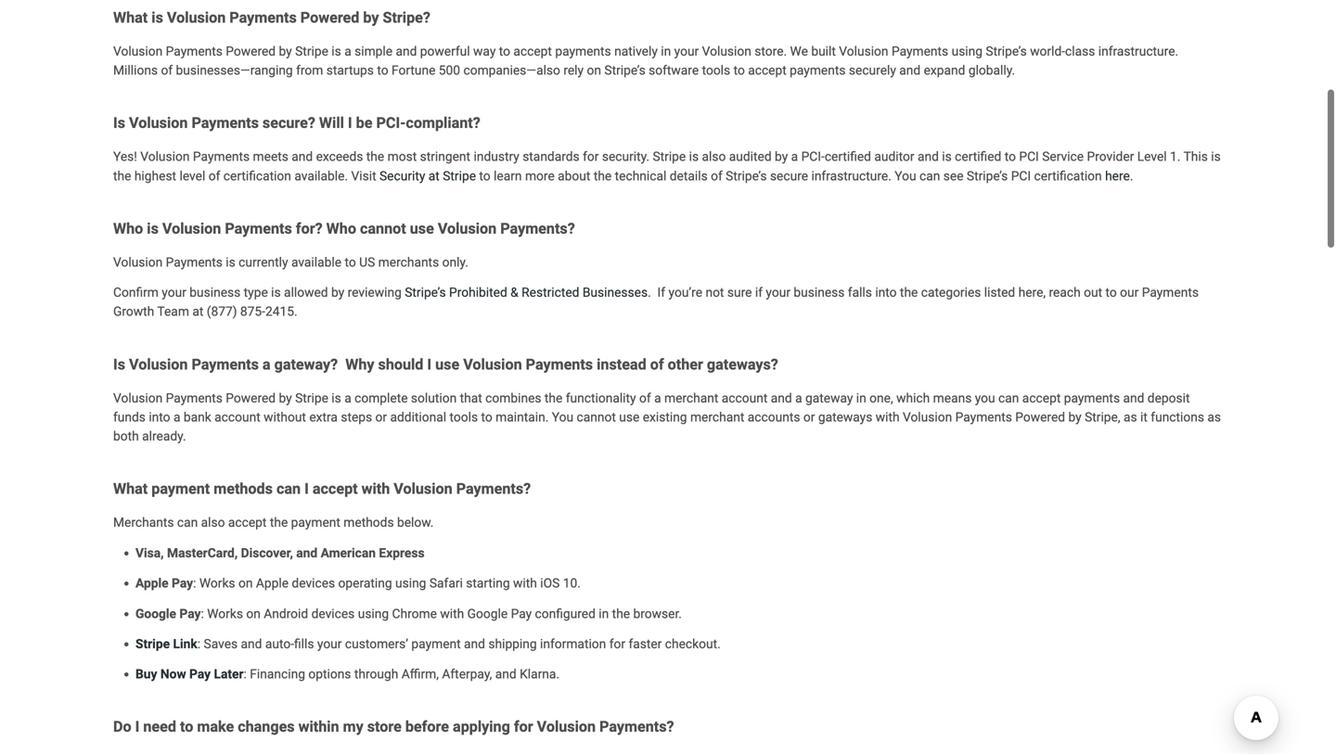 Task type: vqa. For each thing, say whether or not it's contained in the screenshot.
declined?
no



Task type: locate. For each thing, give the bounding box(es) containing it.
without
[[264, 410, 306, 425]]

.
[[1131, 168, 1134, 184]]

as left the it
[[1124, 410, 1138, 425]]

payment
[[152, 481, 210, 498], [291, 515, 341, 531], [412, 637, 461, 652]]

1 vertical spatial you
[[552, 410, 574, 425]]

2 is from the top
[[113, 356, 125, 373]]

2 vertical spatial use
[[620, 410, 640, 425]]

1 horizontal spatial at
[[429, 168, 440, 184]]

use up solution
[[436, 356, 460, 373]]

buy now pay later : financing options through affirm, afterpay, and klarna.
[[136, 667, 560, 683]]

0 vertical spatial also
[[702, 149, 726, 164]]

2 what from the top
[[113, 481, 148, 498]]

1 horizontal spatial for
[[583, 149, 599, 164]]

a inside yes! volusion payments meets and exceeds the most stringent industry standards for security. stripe is also audited by a pci-certified auditor and is certified to pci service provider level 1. this is the highest level of certification available. visit
[[792, 149, 799, 164]]

1 horizontal spatial account
[[722, 391, 768, 406]]

infrastructure. down auditor
[[812, 168, 892, 184]]

use up merchants
[[410, 220, 434, 238]]

apple
[[136, 576, 169, 592], [256, 576, 289, 592]]

i up merchants can also accept the payment methods below.
[[305, 481, 309, 498]]

maintain.
[[496, 410, 549, 425]]

what for what payment methods can i accept with volusion payments?
[[113, 481, 148, 498]]

0 vertical spatial payments?
[[501, 220, 575, 238]]

level
[[180, 168, 205, 184]]

complete
[[355, 391, 408, 406]]

0 horizontal spatial payments
[[556, 43, 612, 59]]

level
[[1138, 149, 1168, 164]]

stripe up extra
[[295, 391, 329, 406]]

is up the millions
[[152, 9, 163, 26]]

is
[[152, 9, 163, 26], [332, 43, 341, 59], [690, 149, 699, 164], [943, 149, 952, 164], [1212, 149, 1222, 164], [147, 220, 159, 238], [226, 255, 236, 270], [271, 285, 281, 300], [332, 391, 341, 406]]

1 horizontal spatial you
[[895, 168, 917, 184]]

confirm
[[113, 285, 159, 300]]

out
[[1085, 285, 1103, 300]]

this
[[1184, 149, 1209, 164]]

account right bank
[[215, 410, 261, 425]]

can up the "mastercard,"
[[177, 515, 198, 531]]

2 vertical spatial for
[[514, 719, 534, 736]]

using up google pay : works on android devices using chrome with google pay configured in the browser. at bottom
[[396, 576, 427, 592]]

for
[[583, 149, 599, 164], [610, 637, 626, 652], [514, 719, 534, 736]]

devices up android
[[292, 576, 335, 592]]

is
[[113, 114, 125, 132], [113, 356, 125, 373]]

into
[[876, 285, 897, 300], [149, 410, 170, 425]]

2 google from the left
[[468, 607, 508, 622]]

your up team
[[162, 285, 186, 300]]

certified left auditor
[[825, 149, 872, 164]]

0 horizontal spatial use
[[410, 220, 434, 238]]

the right about
[[594, 168, 612, 184]]

account down gateways?
[[722, 391, 768, 406]]

with inside volusion payments powered by stripe is a complete solution that combines the functionality of a merchant account and a gateway in one, which means you can accept payments and deposit funds into a bank account without extra steps or additional tools to maintain. you cannot use existing merchant accounts or gateways with volusion payments powered by stripe, as it functions as both already.
[[876, 410, 900, 425]]

0 vertical spatial devices
[[292, 576, 335, 592]]

1 vertical spatial in
[[857, 391, 867, 406]]

volusion up securely
[[840, 43, 889, 59]]

business left falls on the right top of the page
[[794, 285, 845, 300]]

is inside volusion payments powered by stripe is a simple and powerful way to accept payments natively in your volusion store. we built volusion payments using stripe's world-class infrastructure. millions of businesses—ranging from startups to fortune 500 companies—also rely on stripe's software tools to accept payments securely and expand globally.
[[332, 43, 341, 59]]

2 horizontal spatial using
[[952, 43, 983, 59]]

0 vertical spatial methods
[[214, 481, 273, 498]]

is volusion payments secure? will i be pci-compliant?
[[113, 114, 481, 132]]

for inside yes! volusion payments meets and exceeds the most stringent industry standards for security. stripe is also audited by a pci-certified auditor and is certified to pci service provider level 1. this is the highest level of certification available. visit
[[583, 149, 599, 164]]

and left "auto-"
[[241, 637, 262, 652]]

0 horizontal spatial or
[[376, 410, 387, 425]]

2 horizontal spatial use
[[620, 410, 640, 425]]

payments inside volusion payments powered by stripe is a complete solution that combines the functionality of a merchant account and a gateway in one, which means you can accept payments and deposit funds into a bank account without extra steps or additional tools to maintain. you cannot use existing merchant accounts or gateways with volusion payments powered by stripe, as it functions as both already.
[[1065, 391, 1121, 406]]

below.
[[397, 515, 434, 531]]

1 vertical spatial merchant
[[691, 410, 745, 425]]

0 horizontal spatial google
[[136, 607, 176, 622]]

payments up stripe,
[[1065, 391, 1121, 406]]

1 horizontal spatial google
[[468, 607, 508, 622]]

our
[[1121, 285, 1140, 300]]

1 or from the left
[[376, 410, 387, 425]]

on right rely
[[587, 63, 602, 78]]

0 vertical spatial using
[[952, 43, 983, 59]]

already.
[[142, 429, 186, 444]]

by right allowed in the left top of the page
[[331, 285, 345, 300]]

one,
[[870, 391, 894, 406]]

1 vertical spatial also
[[201, 515, 225, 531]]

checkout.
[[665, 637, 721, 652]]

to
[[499, 43, 511, 59], [377, 63, 389, 78], [734, 63, 745, 78], [1005, 149, 1017, 164], [479, 168, 491, 184], [345, 255, 356, 270], [1106, 285, 1118, 300], [481, 410, 493, 425], [180, 719, 193, 736]]

for left the faster
[[610, 637, 626, 652]]

0 vertical spatial is
[[113, 114, 125, 132]]

is down highest
[[147, 220, 159, 238]]

you
[[895, 168, 917, 184], [552, 410, 574, 425]]

the left browser. on the bottom
[[612, 607, 631, 622]]

chrome
[[392, 607, 437, 622]]

the left categories
[[901, 285, 919, 300]]

or down complete
[[376, 410, 387, 425]]

0 horizontal spatial methods
[[214, 481, 273, 498]]

1 vertical spatial use
[[436, 356, 460, 373]]

the
[[367, 149, 385, 164], [113, 168, 131, 184], [594, 168, 612, 184], [901, 285, 919, 300], [545, 391, 563, 406], [270, 515, 288, 531], [612, 607, 631, 622]]

stripe up from
[[295, 43, 329, 59]]

do i need to make changes within my store before applying for volusion payments?
[[113, 719, 675, 736]]

1 horizontal spatial apple
[[256, 576, 289, 592]]

0 horizontal spatial certified
[[825, 149, 872, 164]]

0 horizontal spatial pci-
[[376, 114, 406, 132]]

rely
[[564, 63, 584, 78]]

1 vertical spatial methods
[[344, 515, 394, 531]]

0 vertical spatial into
[[876, 285, 897, 300]]

at
[[429, 168, 440, 184], [192, 304, 204, 320]]

0 vertical spatial on
[[587, 63, 602, 78]]

in up software
[[661, 43, 671, 59]]

and left expand
[[900, 63, 921, 78]]

2 as from the left
[[1208, 410, 1222, 425]]

globally.
[[969, 63, 1016, 78]]

do
[[113, 719, 131, 736]]

pay
[[172, 576, 193, 592], [180, 607, 201, 622], [511, 607, 532, 622], [189, 667, 211, 683]]

tools inside volusion payments powered by stripe is a simple and powerful way to accept payments natively in your volusion store. we built volusion payments using stripe's world-class infrastructure. millions of businesses—ranging from startups to fortune 500 companies—also rely on stripe's software tools to accept payments securely and expand globally.
[[702, 63, 731, 78]]

2 business from the left
[[794, 285, 845, 300]]

is up 2415.
[[271, 285, 281, 300]]

2 horizontal spatial payments
[[1065, 391, 1121, 406]]

in inside volusion payments powered by stripe is a simple and powerful way to accept payments natively in your volusion store. we built volusion payments using stripe's world-class infrastructure. millions of businesses—ranging from startups to fortune 500 companies—also rely on stripe's software tools to accept payments securely and expand globally.
[[661, 43, 671, 59]]

2415.
[[266, 304, 298, 320]]

at left (877)
[[192, 304, 204, 320]]

apple pay : works on apple devices operating using safari starting with ios 10.
[[136, 576, 587, 592]]

: left 'saves'
[[198, 637, 201, 652]]

works up 'saves'
[[207, 607, 243, 622]]

functionality
[[566, 391, 637, 406]]

0 vertical spatial what
[[113, 9, 148, 26]]

1 horizontal spatial also
[[702, 149, 726, 164]]

us
[[359, 255, 375, 270]]

stripe link link
[[136, 637, 198, 652]]

1 horizontal spatial in
[[661, 43, 671, 59]]

1 vertical spatial works
[[207, 607, 243, 622]]

1 horizontal spatial payment
[[291, 515, 341, 531]]

what up merchants
[[113, 481, 148, 498]]

1 vertical spatial for
[[610, 637, 626, 652]]

1 vertical spatial payment
[[291, 515, 341, 531]]

by up secure
[[775, 149, 788, 164]]

to left service
[[1005, 149, 1017, 164]]

1 horizontal spatial business
[[794, 285, 845, 300]]

store.
[[755, 43, 787, 59]]

0 horizontal spatial you
[[552, 410, 574, 425]]

works down the "mastercard,"
[[199, 576, 235, 592]]

1 vertical spatial on
[[239, 576, 253, 592]]

0 vertical spatial for
[[583, 149, 599, 164]]

2 vertical spatial in
[[599, 607, 609, 622]]

1 vertical spatial at
[[192, 304, 204, 320]]

1 horizontal spatial as
[[1208, 410, 1222, 425]]

of up existing at the bottom of page
[[640, 391, 651, 406]]

devices for using
[[312, 607, 355, 622]]

1 horizontal spatial use
[[436, 356, 460, 373]]

0 vertical spatial at
[[429, 168, 440, 184]]

with down safari
[[440, 607, 464, 622]]

volusion down klarna.
[[537, 719, 596, 736]]

0 horizontal spatial for
[[514, 719, 534, 736]]

allowed
[[284, 285, 328, 300]]

financing
[[250, 667, 305, 683]]

certification down meets
[[224, 168, 291, 184]]

technical
[[615, 168, 667, 184]]

simple
[[355, 43, 393, 59]]

pci left service
[[1020, 149, 1040, 164]]

1 horizontal spatial tools
[[702, 63, 731, 78]]

0 horizontal spatial at
[[192, 304, 204, 320]]

cannot
[[360, 220, 406, 238], [577, 410, 616, 425]]

stripe,
[[1085, 410, 1121, 425]]

can
[[920, 168, 941, 184], [999, 391, 1020, 406], [277, 481, 301, 498], [177, 515, 198, 531]]

of right level
[[209, 168, 220, 184]]

and up accounts
[[771, 391, 793, 406]]

visa, mastercard, discover, and american express
[[136, 546, 425, 561]]

the down yes!
[[113, 168, 131, 184]]

pci right see
[[1012, 168, 1032, 184]]

1 vertical spatial what
[[113, 481, 148, 498]]

class
[[1066, 43, 1096, 59]]

payments
[[230, 9, 297, 26], [166, 43, 223, 59], [892, 43, 949, 59], [192, 114, 259, 132], [193, 149, 250, 164], [225, 220, 292, 238], [166, 255, 223, 270], [1143, 285, 1200, 300], [192, 356, 259, 373], [526, 356, 593, 373], [166, 391, 223, 406], [956, 410, 1013, 425]]

0 vertical spatial cannot
[[360, 220, 406, 238]]

1 vertical spatial infrastructure.
[[812, 168, 892, 184]]

google down starting
[[468, 607, 508, 622]]

0 vertical spatial in
[[661, 43, 671, 59]]

of inside yes! volusion payments meets and exceeds the most stringent industry standards for security. stripe is also audited by a pci-certified auditor and is certified to pci service provider level 1. this is the highest level of certification available. visit
[[209, 168, 220, 184]]

accept down store. on the top of the page
[[749, 63, 787, 78]]

: up 'saves'
[[201, 607, 204, 622]]

reach
[[1050, 285, 1081, 300]]

works for apple pay
[[199, 576, 235, 592]]

2 or from the left
[[804, 410, 816, 425]]

infrastructure. right class
[[1099, 43, 1179, 59]]

my
[[343, 719, 364, 736]]

a up startups
[[345, 43, 352, 59]]

business inside .  if you're not sure if your business falls into the categories listed here, reach out to our payments growth team at (877) 875-2415.
[[794, 285, 845, 300]]

1 horizontal spatial pci-
[[802, 149, 825, 164]]

in inside volusion payments powered by stripe is a complete solution that combines the functionality of a merchant account and a gateway in one, which means you can accept payments and deposit funds into a bank account without extra steps or additional tools to maintain. you cannot use existing merchant accounts or gateways with volusion payments powered by stripe, as it functions as both already.
[[857, 391, 867, 406]]

1 is from the top
[[113, 114, 125, 132]]

2 vertical spatial payments
[[1065, 391, 1121, 406]]

1 horizontal spatial using
[[396, 576, 427, 592]]

volusion up highest
[[140, 149, 190, 164]]

volusion up confirm
[[113, 255, 163, 270]]

0 horizontal spatial tools
[[450, 410, 478, 425]]

1 vertical spatial pci-
[[802, 149, 825, 164]]

to right need
[[180, 719, 193, 736]]

it
[[1141, 410, 1148, 425]]

1 what from the top
[[113, 9, 148, 26]]

methods up american
[[344, 515, 394, 531]]

payments inside .  if you're not sure if your business falls into the categories listed here, reach out to our payments growth team at (877) 875-2415.
[[1143, 285, 1200, 300]]

pci-
[[376, 114, 406, 132], [802, 149, 825, 164]]

1 horizontal spatial who
[[327, 220, 356, 238]]

1 vertical spatial into
[[149, 410, 170, 425]]

methods up merchants can also accept the payment methods below.
[[214, 481, 273, 498]]

exceeds
[[316, 149, 363, 164]]

auto-
[[265, 637, 294, 652]]

1 vertical spatial devices
[[312, 607, 355, 622]]

provider
[[1088, 149, 1135, 164]]

stripe up 'buy'
[[136, 637, 170, 652]]

currently
[[239, 255, 288, 270]]

your up software
[[675, 43, 699, 59]]

startups
[[327, 63, 374, 78]]

tools down that
[[450, 410, 478, 425]]

before
[[406, 719, 449, 736]]

payments? down the faster
[[600, 719, 675, 736]]

accept right you
[[1023, 391, 1062, 406]]

applying
[[453, 719, 510, 736]]

with down one,
[[876, 410, 900, 425]]

1 vertical spatial is
[[113, 356, 125, 373]]

1 vertical spatial tools
[[450, 410, 478, 425]]

starting
[[466, 576, 510, 592]]

0 horizontal spatial also
[[201, 515, 225, 531]]

1 certification from the left
[[224, 168, 291, 184]]

using inside volusion payments powered by stripe is a simple and powerful way to accept payments natively in your volusion store. we built volusion payments using stripe's world-class infrastructure. millions of businesses—ranging from startups to fortune 500 companies—also rely on stripe's software tools to accept payments securely and expand globally.
[[952, 43, 983, 59]]

is inside volusion payments powered by stripe is a complete solution that combines the functionality of a merchant account and a gateway in one, which means you can accept payments and deposit funds into a bank account without extra steps or additional tools to maintain. you cannot use existing merchant accounts or gateways with volusion payments powered by stripe, as it functions as both already.
[[332, 391, 341, 406]]

0 horizontal spatial account
[[215, 410, 261, 425]]

0 vertical spatial use
[[410, 220, 434, 238]]

certification inside yes! volusion payments meets and exceeds the most stringent industry standards for security. stripe is also audited by a pci-certified auditor and is certified to pci service provider level 1. this is the highest level of certification available. visit
[[224, 168, 291, 184]]

1 horizontal spatial certification
[[1035, 168, 1103, 184]]

business up (877)
[[190, 285, 241, 300]]

pci- inside yes! volusion payments meets and exceeds the most stringent industry standards for security. stripe is also audited by a pci-certified auditor and is certified to pci service provider level 1. this is the highest level of certification available. visit
[[802, 149, 825, 164]]

you down auditor
[[895, 168, 917, 184]]

methods
[[214, 481, 273, 498], [344, 515, 394, 531]]

cannot down the functionality
[[577, 410, 616, 425]]

certification
[[224, 168, 291, 184], [1035, 168, 1103, 184]]

fills
[[294, 637, 314, 652]]

to down the simple
[[377, 63, 389, 78]]

2 vertical spatial on
[[246, 607, 261, 622]]

1 horizontal spatial infrastructure.
[[1099, 43, 1179, 59]]

to inside volusion payments powered by stripe is a complete solution that combines the functionality of a merchant account and a gateway in one, which means you can accept payments and deposit funds into a bank account without extra steps or additional tools to maintain. you cannot use existing merchant accounts or gateways with volusion payments powered by stripe, as it functions as both already.
[[481, 410, 493, 425]]

0 horizontal spatial certification
[[224, 168, 291, 184]]

confirm your business type is allowed by reviewing stripe's prohibited & restricted businesses
[[113, 285, 648, 300]]

apple down "visa,"
[[136, 576, 169, 592]]

volusion down team
[[129, 356, 188, 373]]

account
[[722, 391, 768, 406], [215, 410, 261, 425]]

0 horizontal spatial cannot
[[360, 220, 406, 238]]

1 vertical spatial cannot
[[577, 410, 616, 425]]

as right functions
[[1208, 410, 1222, 425]]

bank
[[184, 410, 211, 425]]

stripe's down natively
[[605, 63, 646, 78]]

0 horizontal spatial who
[[113, 220, 143, 238]]

your
[[675, 43, 699, 59], [162, 285, 186, 300], [766, 285, 791, 300], [317, 637, 342, 652]]

browser.
[[634, 607, 682, 622]]

stripe's prohibited & restricted businesses link
[[405, 285, 648, 300]]

0 vertical spatial pci
[[1020, 149, 1040, 164]]

stripe inside volusion payments powered by stripe is a simple and powerful way to accept payments natively in your volusion store. we built volusion payments using stripe's world-class infrastructure. millions of businesses—ranging from startups to fortune 500 companies—also rely on stripe's software tools to accept payments securely and expand globally.
[[295, 43, 329, 59]]

express
[[379, 546, 425, 561]]

also inside yes! volusion payments meets and exceeds the most stringent industry standards for security. stripe is also audited by a pci-certified auditor and is certified to pci service provider level 1. this is the highest level of certification available. visit
[[702, 149, 726, 164]]

1 horizontal spatial or
[[804, 410, 816, 425]]

0 vertical spatial you
[[895, 168, 917, 184]]

available.
[[295, 168, 348, 184]]

merchant
[[665, 391, 719, 406], [691, 410, 745, 425]]

0 horizontal spatial as
[[1124, 410, 1138, 425]]

not
[[706, 285, 725, 300]]

0 vertical spatial payments
[[556, 43, 612, 59]]

mastercard,
[[167, 546, 238, 561]]

which
[[897, 391, 931, 406]]

0 vertical spatial tools
[[702, 63, 731, 78]]

a inside volusion payments powered by stripe is a simple and powerful way to accept payments natively in your volusion store. we built volusion payments using stripe's world-class infrastructure. millions of businesses—ranging from startups to fortune 500 companies—also rely on stripe's software tools to accept payments securely and expand globally.
[[345, 43, 352, 59]]

1 horizontal spatial certified
[[956, 149, 1002, 164]]

the up visit
[[367, 149, 385, 164]]

what
[[113, 9, 148, 26], [113, 481, 148, 498]]

1 horizontal spatial cannot
[[577, 410, 616, 425]]

0 horizontal spatial business
[[190, 285, 241, 300]]

into right falls on the right top of the page
[[876, 285, 897, 300]]

0 vertical spatial infrastructure.
[[1099, 43, 1179, 59]]

1 vertical spatial pci
[[1012, 168, 1032, 184]]

pci
[[1020, 149, 1040, 164], [1012, 168, 1032, 184]]

is up extra
[[332, 391, 341, 406]]

businesses
[[583, 285, 648, 300]]

of inside volusion payments powered by stripe is a simple and powerful way to accept payments natively in your volusion store. we built volusion payments using stripe's world-class infrastructure. millions of businesses—ranging from startups to fortune 500 companies—also rely on stripe's software tools to accept payments securely and expand globally.
[[161, 63, 173, 78]]

0 vertical spatial pci-
[[376, 114, 406, 132]]

2 vertical spatial using
[[358, 607, 389, 622]]

companies—also
[[464, 63, 561, 78]]

on down discover,
[[239, 576, 253, 592]]

2 horizontal spatial in
[[857, 391, 867, 406]]

0 horizontal spatial infrastructure.
[[812, 168, 892, 184]]

using up expand
[[952, 43, 983, 59]]

also up details
[[702, 149, 726, 164]]

from
[[296, 63, 323, 78]]



Task type: describe. For each thing, give the bounding box(es) containing it.
businesses—ranging
[[176, 63, 293, 78]]

by up the without
[[279, 391, 292, 406]]

0 vertical spatial account
[[722, 391, 768, 406]]

pay right now
[[189, 667, 211, 683]]

of left other
[[651, 356, 664, 373]]

categories
[[922, 285, 982, 300]]

accept inside volusion payments powered by stripe is a complete solution that combines the functionality of a merchant account and a gateway in one, which means you can accept payments and deposit funds into a bank account without extra steps or additional tools to maintain. you cannot use existing merchant accounts or gateways with volusion payments powered by stripe, as it functions as both already.
[[1023, 391, 1062, 406]]

solution
[[411, 391, 457, 406]]

tools inside volusion payments powered by stripe is a complete solution that combines the functionality of a merchant account and a gateway in one, which means you can accept payments and deposit funds into a bank account without extra steps or additional tools to maintain. you cannot use existing merchant accounts or gateways with volusion payments powered by stripe, as it functions as both already.
[[450, 410, 478, 425]]

stripe inside yes! volusion payments meets and exceeds the most stringent industry standards for security. stripe is also audited by a pci-certified auditor and is certified to pci service provider level 1. this is the highest level of certification available. visit
[[653, 149, 686, 164]]

is right the this
[[1212, 149, 1222, 164]]

1 vertical spatial account
[[215, 410, 261, 425]]

what payment methods can i accept with volusion payments?
[[113, 481, 531, 498]]

i right should
[[427, 356, 432, 373]]

1 who from the left
[[113, 220, 143, 238]]

highest
[[134, 168, 176, 184]]

can up merchants can also accept the payment methods below.
[[277, 481, 301, 498]]

pci inside yes! volusion payments meets and exceeds the most stringent industry standards for security. stripe is also audited by a pci-certified auditor and is certified to pci service provider level 1. this is the highest level of certification available. visit
[[1020, 149, 1040, 164]]

volusion inside yes! volusion payments meets and exceeds the most stringent industry standards for security. stripe is also audited by a pci-certified auditor and is certified to pci service provider level 1. this is the highest level of certification available. visit
[[140, 149, 190, 164]]

volusion up below.
[[394, 481, 453, 498]]

funds
[[113, 410, 146, 425]]

of inside volusion payments powered by stripe is a complete solution that combines the functionality of a merchant account and a gateway in one, which means you can accept payments and deposit funds into a bank account without extra steps or additional tools to maintain. you cannot use existing merchant accounts or gateways with volusion payments powered by stripe, as it functions as both already.
[[640, 391, 651, 406]]

pay down the "mastercard,"
[[172, 576, 193, 592]]

afterpay,
[[442, 667, 492, 683]]

by inside volusion payments powered by stripe is a simple and powerful way to accept payments natively in your volusion store. we built volusion payments using stripe's world-class infrastructure. millions of businesses—ranging from startups to fortune 500 companies—also rely on stripe's software tools to accept payments securely and expand globally.
[[279, 43, 292, 59]]

functions
[[1152, 410, 1205, 425]]

the inside volusion payments powered by stripe is a complete solution that combines the functionality of a merchant account and a gateway in one, which means you can accept payments and deposit funds into a bank account without extra steps or additional tools to maintain. you cannot use existing merchant accounts or gateways with volusion payments powered by stripe, as it functions as both already.
[[545, 391, 563, 406]]

stripe's right see
[[967, 168, 1009, 184]]

make
[[197, 719, 234, 736]]

service
[[1043, 149, 1085, 164]]

i right do
[[135, 719, 140, 736]]

through
[[355, 667, 399, 683]]

powered up the without
[[226, 391, 276, 406]]

and right auditor
[[918, 149, 939, 164]]

buy now pay later link
[[136, 667, 244, 683]]

auditor
[[875, 149, 915, 164]]

the inside .  if you're not sure if your business falls into the categories listed here, reach out to our payments growth team at (877) 875-2415.
[[901, 285, 919, 300]]

infrastructure. inside volusion payments powered by stripe is a simple and powerful way to accept payments natively in your volusion store. we built volusion payments using stripe's world-class infrastructure. millions of businesses—ranging from startups to fortune 500 companies—also rely on stripe's software tools to accept payments securely and expand globally.
[[1099, 43, 1179, 59]]

listed
[[985, 285, 1016, 300]]

to right way
[[499, 43, 511, 59]]

here,
[[1019, 285, 1046, 300]]

1 apple from the left
[[136, 576, 169, 592]]

available
[[291, 255, 342, 270]]

with left ios
[[513, 576, 537, 592]]

and right discover,
[[296, 546, 318, 561]]

powered inside volusion payments powered by stripe is a simple and powerful way to accept payments natively in your volusion store. we built volusion payments using stripe's world-class infrastructure. millions of businesses—ranging from startups to fortune 500 companies—also rely on stripe's software tools to accept payments securely and expand globally.
[[226, 43, 276, 59]]

audited
[[730, 149, 772, 164]]

merchants
[[378, 255, 439, 270]]

a down 875-
[[263, 356, 271, 373]]

volusion up the millions
[[113, 43, 163, 59]]

visa,
[[136, 546, 164, 561]]

and up the it
[[1124, 391, 1145, 406]]

on for : works on apple devices operating using safari starting with ios 10.
[[239, 576, 253, 592]]

link
[[173, 637, 198, 652]]

to down industry on the left
[[479, 168, 491, 184]]

accept up american
[[313, 481, 358, 498]]

powered left stripe,
[[1016, 410, 1066, 425]]

and down shipping
[[496, 667, 517, 683]]

2 vertical spatial payments?
[[600, 719, 675, 736]]

devices for operating
[[292, 576, 335, 592]]

1 horizontal spatial methods
[[344, 515, 394, 531]]

compliant?
[[406, 114, 481, 132]]

to inside yes! volusion payments meets and exceeds the most stringent industry standards for security. stripe is also audited by a pci-certified auditor and is certified to pci service provider level 1. this is the highest level of certification available. visit
[[1005, 149, 1017, 164]]

accept up discover,
[[228, 515, 267, 531]]

and up available.
[[292, 149, 313, 164]]

volusion up combines
[[463, 356, 522, 373]]

the up visa, mastercard, discover, and american express
[[270, 515, 288, 531]]

yes!
[[113, 149, 137, 164]]

ios
[[541, 576, 560, 592]]

information
[[540, 637, 607, 652]]

visit
[[351, 168, 377, 184]]

your inside volusion payments powered by stripe is a simple and powerful way to accept payments natively in your volusion store. we built volusion payments using stripe's world-class infrastructure. millions of businesses—ranging from startups to fortune 500 companies—also rely on stripe's software tools to accept payments securely and expand globally.
[[675, 43, 699, 59]]

is left currently
[[226, 255, 236, 270]]

your right fills
[[317, 637, 342, 652]]

merchants can also accept the payment methods below.
[[113, 515, 434, 531]]

2 horizontal spatial payment
[[412, 637, 461, 652]]

affirm,
[[402, 667, 439, 683]]

with up express
[[362, 481, 390, 498]]

built
[[812, 43, 836, 59]]

on inside volusion payments powered by stripe is a simple and powerful way to accept payments natively in your volusion store. we built volusion payments using stripe's world-class infrastructure. millions of businesses—ranging from startups to fortune 500 companies—also rely on stripe's software tools to accept payments securely and expand globally.
[[587, 63, 602, 78]]

pay up shipping
[[511, 607, 532, 622]]

use inside volusion payments powered by stripe is a complete solution that combines the functionality of a merchant account and a gateway in one, which means you can accept payments and deposit funds into a bank account without extra steps or additional tools to maintain. you cannot use existing merchant accounts or gateways with volusion payments powered by stripe, as it functions as both already.
[[620, 410, 640, 425]]

into inside volusion payments powered by stripe is a complete solution that combines the functionality of a merchant account and a gateway in one, which means you can accept payments and deposit funds into a bank account without extra steps or additional tools to maintain. you cannot use existing merchant accounts or gateways with volusion payments powered by stripe, as it functions as both already.
[[149, 410, 170, 425]]

configured
[[535, 607, 596, 622]]

a up steps
[[345, 391, 352, 406]]

on for : works on android devices using chrome with google pay configured in the browser.
[[246, 607, 261, 622]]

within
[[299, 719, 339, 736]]

1 vertical spatial payments?
[[457, 481, 531, 498]]

2 apple from the left
[[256, 576, 289, 592]]

instead
[[597, 356, 647, 373]]

0 vertical spatial payment
[[152, 481, 210, 498]]

0 horizontal spatial using
[[358, 607, 389, 622]]

0 horizontal spatial in
[[599, 607, 609, 622]]

can left see
[[920, 168, 941, 184]]

volusion up yes!
[[129, 114, 188, 132]]

i left the be
[[348, 114, 352, 132]]

saves
[[204, 637, 238, 652]]

for for security.
[[583, 149, 599, 164]]

combines
[[486, 391, 542, 406]]

expand
[[924, 63, 966, 78]]

sure
[[728, 285, 752, 300]]

of right details
[[711, 168, 723, 184]]

google pay : works on android devices using chrome with google pay configured in the browser.
[[136, 607, 689, 622]]

store
[[367, 719, 402, 736]]

yes! volusion payments meets and exceeds the most stringent industry standards for security. stripe is also audited by a pci-certified auditor and is certified to pci service provider level 1. this is the highest level of certification available. visit
[[113, 149, 1222, 184]]

: for : works on apple devices operating using safari starting with ios 10.
[[193, 576, 196, 592]]

stringent
[[420, 149, 471, 164]]

growth
[[113, 304, 154, 320]]

a left bank
[[174, 410, 181, 425]]

if
[[658, 285, 666, 300]]

standards
[[523, 149, 580, 164]]

secure
[[771, 168, 809, 184]]

merchants
[[113, 515, 174, 531]]

what for what is volusion payments powered by stripe?
[[113, 9, 148, 26]]

to left the us
[[345, 255, 356, 270]]

is up details
[[690, 149, 699, 164]]

about
[[558, 168, 591, 184]]

is for is volusion payments secure? will i be pci-compliant?
[[113, 114, 125, 132]]

will
[[319, 114, 344, 132]]

by up the simple
[[363, 9, 379, 26]]

2 horizontal spatial for
[[610, 637, 626, 652]]

restricted
[[522, 285, 580, 300]]

to inside .  if you're not sure if your business falls into the categories listed here, reach out to our payments growth team at (877) 875-2415.
[[1106, 285, 1118, 300]]

pay up link
[[180, 607, 201, 622]]

faster
[[629, 637, 662, 652]]

2 certification from the left
[[1035, 168, 1103, 184]]

is up see
[[943, 149, 952, 164]]

for?
[[296, 220, 323, 238]]

what is volusion payments powered by stripe?
[[113, 9, 431, 26]]

security at stripe link
[[380, 168, 476, 184]]

shipping
[[489, 637, 537, 652]]

is for is volusion payments a gateway?  why should i use volusion payments instead of other gateways?
[[113, 356, 125, 373]]

1 business from the left
[[190, 285, 241, 300]]

stripe's down 'audited'
[[726, 168, 767, 184]]

world-
[[1031, 43, 1066, 59]]

: for : saves and auto-fills your customers' payment and shipping information for faster checkout.
[[198, 637, 201, 652]]

for for volusion
[[514, 719, 534, 736]]

1 google from the left
[[136, 607, 176, 622]]

accept up companies—also
[[514, 43, 552, 59]]

0 vertical spatial merchant
[[665, 391, 719, 406]]

meets
[[253, 149, 289, 164]]

stripe?
[[383, 9, 431, 26]]

details
[[670, 168, 708, 184]]

works for google pay
[[207, 607, 243, 622]]

stripe's up globally.
[[986, 43, 1028, 59]]

875-
[[240, 304, 266, 320]]

prohibited
[[449, 285, 508, 300]]

accounts
[[748, 410, 801, 425]]

2 certified from the left
[[956, 149, 1002, 164]]

by inside yes! volusion payments meets and exceeds the most stringent industry standards for security. stripe is also audited by a pci-certified auditor and is certified to pci service provider level 1. this is the highest level of certification available. visit
[[775, 149, 788, 164]]

to right software
[[734, 63, 745, 78]]

american
[[321, 546, 376, 561]]

is volusion payments a gateway?  why should i use volusion payments instead of other gateways?
[[113, 356, 779, 373]]

volusion left store. on the top of the page
[[702, 43, 752, 59]]

gateways?
[[707, 356, 779, 373]]

use for cannot
[[410, 220, 434, 238]]

existing
[[643, 410, 688, 425]]

now
[[161, 667, 186, 683]]

&
[[511, 285, 519, 300]]

your inside .  if you're not sure if your business falls into the categories listed here, reach out to our payments growth team at (877) 875-2415.
[[766, 285, 791, 300]]

stripe link : saves and auto-fills your customers' payment and shipping information for faster checkout.
[[136, 637, 721, 652]]

powered up the simple
[[301, 9, 360, 26]]

volusion up funds
[[113, 391, 163, 406]]

2 who from the left
[[327, 220, 356, 238]]

500
[[439, 63, 461, 78]]

be
[[356, 114, 373, 132]]

only.
[[442, 255, 469, 270]]

safari
[[430, 576, 463, 592]]

1 vertical spatial using
[[396, 576, 427, 592]]

volusion up "only."
[[438, 220, 497, 238]]

security
[[380, 168, 426, 184]]

you inside volusion payments powered by stripe is a complete solution that combines the functionality of a merchant account and a gateway in one, which means you can accept payments and deposit funds into a bank account without extra steps or additional tools to maintain. you cannot use existing merchant accounts or gateways with volusion payments powered by stripe, as it functions as both already.
[[552, 410, 574, 425]]

stripe's down merchants
[[405, 285, 446, 300]]

gateways
[[819, 410, 873, 425]]

a left gateway
[[796, 391, 803, 406]]

klarna.
[[520, 667, 560, 683]]

stripe down stringent
[[443, 168, 476, 184]]

see
[[944, 168, 964, 184]]

powerful
[[420, 43, 470, 59]]

1 vertical spatial payments
[[790, 63, 846, 78]]

at inside .  if you're not sure if your business falls into the categories listed here, reach out to our payments growth team at (877) 875-2415.
[[192, 304, 204, 320]]

: for : works on android devices using chrome with google pay configured in the browser.
[[201, 607, 204, 622]]

volusion down level
[[162, 220, 221, 238]]

can inside volusion payments powered by stripe is a complete solution that combines the functionality of a merchant account and a gateway in one, which means you can accept payments and deposit funds into a bank account without extra steps or additional tools to maintain. you cannot use existing merchant accounts or gateways with volusion payments powered by stripe, as it functions as both already.
[[999, 391, 1020, 406]]

and up afterpay,
[[464, 637, 486, 652]]

payments inside yes! volusion payments meets and exceeds the most stringent industry standards for security. stripe is also audited by a pci-certified auditor and is certified to pci service provider level 1. this is the highest level of certification available. visit
[[193, 149, 250, 164]]

1 as from the left
[[1124, 410, 1138, 425]]

other
[[668, 356, 704, 373]]

why
[[346, 356, 375, 373]]

volusion up businesses—ranging
[[167, 9, 226, 26]]

use for i
[[436, 356, 460, 373]]

stripe inside volusion payments powered by stripe is a complete solution that combines the functionality of a merchant account and a gateway in one, which means you can accept payments and deposit funds into a bank account without extra steps or additional tools to maintain. you cannot use existing merchant accounts or gateways with volusion payments powered by stripe, as it functions as both already.
[[295, 391, 329, 406]]

cannot inside volusion payments powered by stripe is a complete solution that combines the functionality of a merchant account and a gateway in one, which means you can accept payments and deposit funds into a bank account without extra steps or additional tools to maintain. you cannot use existing merchant accounts or gateways with volusion payments powered by stripe, as it functions as both already.
[[577, 410, 616, 425]]

extra
[[309, 410, 338, 425]]

way
[[474, 43, 496, 59]]

1 certified from the left
[[825, 149, 872, 164]]

and up fortune
[[396, 43, 417, 59]]

by left stripe,
[[1069, 410, 1082, 425]]

volusion down which
[[903, 410, 953, 425]]

: left financing
[[244, 667, 247, 683]]

a up existing at the bottom of page
[[655, 391, 662, 406]]

into inside .  if you're not sure if your business falls into the categories listed here, reach out to our payments growth team at (877) 875-2415.
[[876, 285, 897, 300]]



